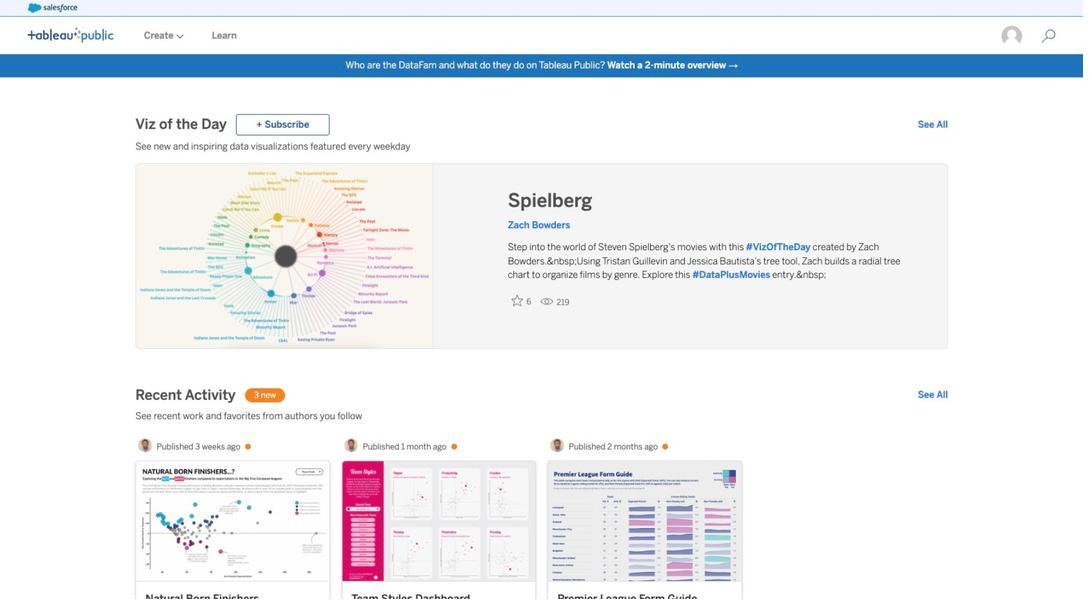 Task type: describe. For each thing, give the bounding box(es) containing it.
1 workbook thumbnail image from the left
[[136, 462, 329, 581]]

add favorite image
[[511, 295, 523, 307]]

ben norland image
[[138, 439, 152, 452]]

3 workbook thumbnail image from the left
[[548, 462, 742, 581]]

2 workbook thumbnail image from the left
[[342, 462, 535, 581]]

go to search image
[[1028, 29, 1070, 43]]

viz of the day heading
[[135, 116, 227, 134]]



Task type: vqa. For each thing, say whether or not it's contained in the screenshot.
"Natalia Przybyłkiewicz" link
no



Task type: locate. For each thing, give the bounding box(es) containing it.
ben norland image
[[344, 439, 358, 452], [551, 439, 564, 452]]

see all viz of the day element
[[918, 118, 948, 132]]

workbook thumbnail image
[[136, 462, 329, 581], [342, 462, 535, 581], [548, 462, 742, 581]]

recent activity heading
[[135, 386, 236, 405]]

create image
[[174, 34, 184, 39]]

ben norland image for first workbook thumbnail from right
[[551, 439, 564, 452]]

0 horizontal spatial workbook thumbnail image
[[136, 462, 329, 581]]

1 horizontal spatial ben norland image
[[551, 439, 564, 452]]

see recent work and favorites from authors you follow element
[[135, 409, 948, 423]]

Add Favorite button
[[508, 292, 536, 310]]

2 horizontal spatial workbook thumbnail image
[[548, 462, 742, 581]]

tableau public viz of the day image
[[136, 164, 433, 350]]

1 ben norland image from the left
[[344, 439, 358, 452]]

2 ben norland image from the left
[[551, 439, 564, 452]]

gary.orlando image
[[1001, 25, 1023, 47]]

salesforce logo image
[[28, 3, 78, 13]]

0 horizontal spatial ben norland image
[[344, 439, 358, 452]]

ben norland image for second workbook thumbnail from right
[[344, 439, 358, 452]]

logo image
[[28, 27, 114, 42]]

see new and inspiring data visualizations featured every weekday element
[[135, 140, 948, 154]]

see all recent activity element
[[918, 389, 948, 403]]

1 horizontal spatial workbook thumbnail image
[[342, 462, 535, 581]]



